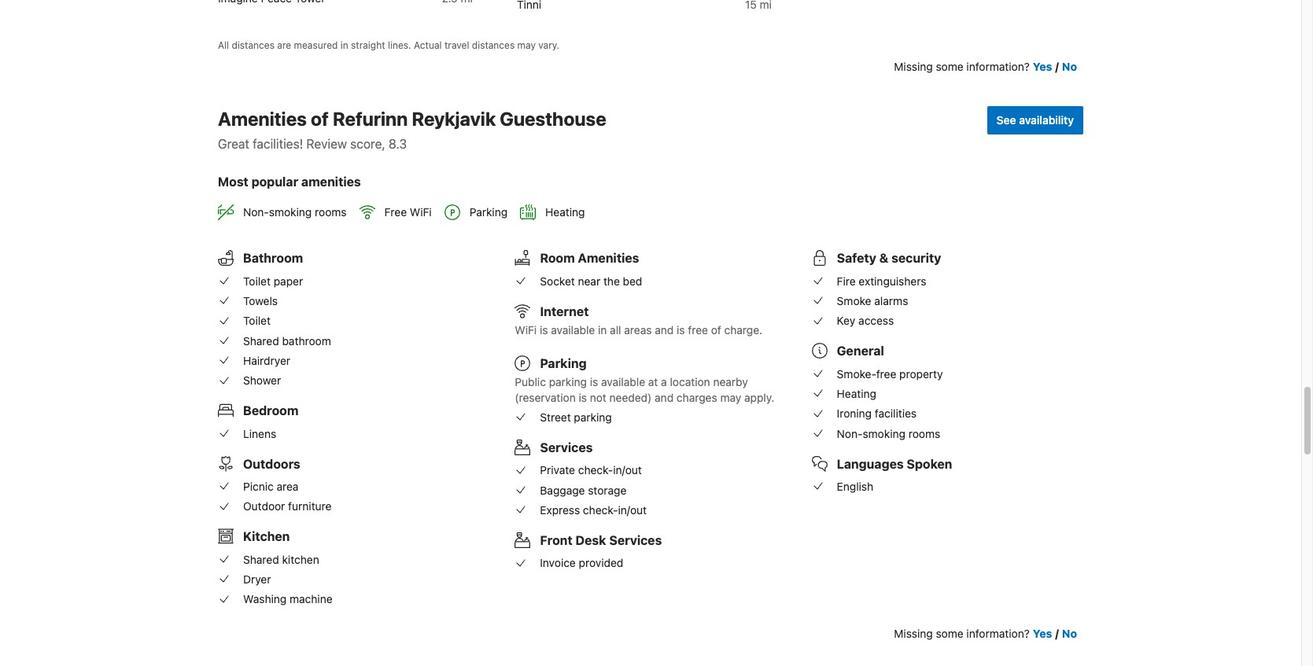 Task type: locate. For each thing, give the bounding box(es) containing it.
1 vertical spatial non-smoking rooms
[[837, 427, 941, 440]]

yes button
[[1033, 59, 1052, 75], [1033, 627, 1052, 642]]

0 vertical spatial free
[[688, 323, 708, 337]]

1 vertical spatial missing some information? yes / no
[[894, 627, 1077, 641]]

distances right travel at left top
[[472, 39, 515, 51]]

wifi up public
[[515, 323, 537, 337]]

distances right all
[[232, 39, 275, 51]]

non-smoking rooms
[[243, 206, 347, 219], [837, 427, 941, 440]]

desk
[[576, 534, 606, 548]]

rooms up spoken
[[909, 427, 941, 440]]

0 horizontal spatial parking
[[470, 206, 508, 219]]

0 vertical spatial in/out
[[613, 464, 642, 477]]

2 shared from the top
[[243, 553, 279, 566]]

0 horizontal spatial distances
[[232, 39, 275, 51]]

2 missing some information? yes / no from the top
[[894, 627, 1077, 641]]

0 vertical spatial amenities
[[218, 108, 307, 130]]

english
[[837, 480, 874, 493]]

smoking
[[269, 206, 312, 219], [863, 427, 906, 440]]

1 vertical spatial available
[[601, 375, 645, 389]]

1 horizontal spatial may
[[720, 391, 742, 404]]

in/out for private check-in/out
[[613, 464, 642, 477]]

1 horizontal spatial available
[[601, 375, 645, 389]]

hairdryer
[[243, 354, 290, 368]]

private check-in/out
[[540, 464, 642, 477]]

washing
[[243, 593, 287, 606]]

1 no from the top
[[1062, 60, 1077, 73]]

2 missing from the top
[[894, 627, 933, 641]]

in left all
[[598, 323, 607, 337]]

1 vertical spatial no button
[[1062, 627, 1077, 642]]

1 horizontal spatial wifi
[[515, 323, 537, 337]]

invoice
[[540, 557, 576, 570]]

front
[[540, 534, 573, 548]]

non-smoking rooms down facilities
[[837, 427, 941, 440]]

non- down ironing
[[837, 427, 863, 440]]

0 vertical spatial yes button
[[1033, 59, 1052, 75]]

0 vertical spatial shared
[[243, 334, 279, 348]]

machine
[[290, 593, 333, 606]]

wifi right free
[[410, 206, 432, 219]]

of left charge. in the right of the page
[[711, 323, 721, 337]]

0 vertical spatial smoking
[[269, 206, 312, 219]]

extinguishers
[[859, 274, 927, 288]]

may
[[518, 39, 536, 51], [720, 391, 742, 404]]

1 vertical spatial no
[[1062, 627, 1077, 641]]

parking up the (reservation
[[549, 375, 587, 389]]

0 vertical spatial parking
[[549, 375, 587, 389]]

services up "provided"
[[609, 534, 662, 548]]

1 vertical spatial /
[[1056, 627, 1059, 641]]

parking
[[549, 375, 587, 389], [574, 411, 612, 424]]

location
[[670, 375, 710, 389]]

heating
[[545, 206, 585, 219], [837, 387, 877, 401]]

1 vertical spatial some
[[936, 627, 964, 641]]

and right "areas"
[[655, 323, 674, 337]]

free down general
[[876, 367, 897, 381]]

0 horizontal spatial services
[[540, 441, 593, 455]]

charge.
[[724, 323, 763, 337]]

1 vertical spatial shared
[[243, 553, 279, 566]]

check- for express
[[583, 504, 618, 517]]

free
[[688, 323, 708, 337], [876, 367, 897, 381]]

0 vertical spatial wifi
[[410, 206, 432, 219]]

parking
[[470, 206, 508, 219], [540, 356, 587, 371]]

free left charge. in the right of the page
[[688, 323, 708, 337]]

see availability
[[997, 113, 1074, 127]]

is left not
[[579, 391, 587, 404]]

invoice provided
[[540, 557, 624, 570]]

0 vertical spatial in
[[341, 39, 348, 51]]

yes button for second no button from the top
[[1033, 627, 1052, 642]]

0 vertical spatial available
[[551, 323, 595, 337]]

1 vertical spatial free
[[876, 367, 897, 381]]

0 horizontal spatial of
[[311, 108, 329, 130]]

in/out up the storage
[[613, 464, 642, 477]]

check-
[[578, 464, 613, 477], [583, 504, 618, 517]]

(reservation
[[515, 391, 576, 404]]

heating down the smoke-
[[837, 387, 877, 401]]

heating up room on the left top of page
[[545, 206, 585, 219]]

1 information? from the top
[[967, 60, 1030, 73]]

1 vertical spatial rooms
[[909, 427, 941, 440]]

0 vertical spatial no button
[[1062, 59, 1077, 75]]

smoke alarms
[[837, 294, 908, 308]]

0 horizontal spatial smoking
[[269, 206, 312, 219]]

1 vertical spatial yes button
[[1033, 627, 1052, 642]]

missing some information? yes / no for yes button corresponding to second no button from the top
[[894, 627, 1077, 641]]

0 vertical spatial yes
[[1033, 60, 1052, 73]]

0 horizontal spatial heating
[[545, 206, 585, 219]]

area
[[277, 480, 299, 493]]

1 vertical spatial smoking
[[863, 427, 906, 440]]

0 vertical spatial rooms
[[315, 206, 347, 219]]

no button
[[1062, 59, 1077, 75], [1062, 627, 1077, 642]]

most popular amenities
[[218, 175, 361, 189]]

0 vertical spatial information?
[[967, 60, 1030, 73]]

in/out down the storage
[[618, 504, 647, 517]]

1 horizontal spatial rooms
[[909, 427, 941, 440]]

1 missing some information? yes / no from the top
[[894, 60, 1077, 73]]

0 vertical spatial of
[[311, 108, 329, 130]]

0 horizontal spatial wifi
[[410, 206, 432, 219]]

missing for second no button from the bottom's yes button
[[894, 60, 933, 73]]

most
[[218, 175, 249, 189]]

0 vertical spatial services
[[540, 441, 593, 455]]

smoking down most popular amenities
[[269, 206, 312, 219]]

shared for shared kitchen
[[243, 553, 279, 566]]

1 horizontal spatial distances
[[472, 39, 515, 51]]

in left straight
[[341, 39, 348, 51]]

0 horizontal spatial rooms
[[315, 206, 347, 219]]

wifi
[[410, 206, 432, 219], [515, 323, 537, 337]]

information? for second no button from the bottom's yes button
[[967, 60, 1030, 73]]

0 vertical spatial heating
[[545, 206, 585, 219]]

toilet down towels
[[243, 314, 271, 328]]

toilet up towels
[[243, 274, 271, 288]]

amenities up facilities!
[[218, 108, 307, 130]]

missing some information? yes / no for second no button from the bottom's yes button
[[894, 60, 1077, 73]]

0 vertical spatial some
[[936, 60, 964, 73]]

internet
[[540, 304, 589, 319]]

public parking is available at a location nearby (reservation is not needed) and charges may apply.
[[515, 375, 775, 404]]

toilet for toilet
[[243, 314, 271, 328]]

private
[[540, 464, 575, 477]]

towels
[[243, 294, 278, 308]]

0 vertical spatial missing
[[894, 60, 933, 73]]

0 horizontal spatial may
[[518, 39, 536, 51]]

1 vertical spatial and
[[655, 391, 674, 404]]

non-smoking rooms down most popular amenities
[[243, 206, 347, 219]]

check- up the storage
[[578, 464, 613, 477]]

2 some from the top
[[936, 627, 964, 641]]

of inside amenities of refurinn reykjavik guesthouse great facilities! review score, 8.3
[[311, 108, 329, 130]]

bathroom
[[243, 251, 303, 266]]

of up review at the left
[[311, 108, 329, 130]]

smoking down ironing facilities
[[863, 427, 906, 440]]

1 yes from the top
[[1033, 60, 1052, 73]]

2 / from the top
[[1056, 627, 1059, 641]]

0 vertical spatial check-
[[578, 464, 613, 477]]

0 horizontal spatial non-
[[243, 206, 269, 219]]

toilet
[[243, 274, 271, 288], [243, 314, 271, 328]]

all
[[218, 39, 229, 51]]

amenities up the
[[578, 251, 639, 266]]

missing some information? yes / no
[[894, 60, 1077, 73], [894, 627, 1077, 641]]

0 horizontal spatial non-smoking rooms
[[243, 206, 347, 219]]

1 horizontal spatial smoking
[[863, 427, 906, 440]]

no for second no button from the bottom
[[1062, 60, 1077, 73]]

1 horizontal spatial parking
[[540, 356, 587, 371]]

0 vertical spatial /
[[1056, 60, 1059, 73]]

spoken
[[907, 457, 953, 471]]

1 vertical spatial may
[[720, 391, 742, 404]]

no for second no button from the top
[[1062, 627, 1077, 641]]

lines.
[[388, 39, 411, 51]]

1 horizontal spatial in
[[598, 323, 607, 337]]

available down internet
[[551, 323, 595, 337]]

check- down the storage
[[583, 504, 618, 517]]

safety
[[837, 251, 877, 266]]

1 vertical spatial heating
[[837, 387, 877, 401]]

shared up dryer
[[243, 553, 279, 566]]

2 no from the top
[[1062, 627, 1077, 641]]

amenities
[[218, 108, 307, 130], [578, 251, 639, 266]]

1 vertical spatial non-
[[837, 427, 863, 440]]

1 vertical spatial check-
[[583, 504, 618, 517]]

1 shared from the top
[[243, 334, 279, 348]]

0 horizontal spatial available
[[551, 323, 595, 337]]

non- down popular
[[243, 206, 269, 219]]

1 vertical spatial in/out
[[618, 504, 647, 517]]

missing for yes button corresponding to second no button from the top
[[894, 627, 933, 641]]

wifi is available in all areas and is free of charge.
[[515, 323, 763, 337]]

of
[[311, 108, 329, 130], [711, 323, 721, 337]]

1 / from the top
[[1056, 60, 1059, 73]]

1 some from the top
[[936, 60, 964, 73]]

1 toilet from the top
[[243, 274, 271, 288]]

1 horizontal spatial non-smoking rooms
[[837, 427, 941, 440]]

services up private
[[540, 441, 593, 455]]

reykjavik
[[412, 108, 496, 130]]

1 horizontal spatial of
[[711, 323, 721, 337]]

2 and from the top
[[655, 391, 674, 404]]

0 vertical spatial and
[[655, 323, 674, 337]]

services
[[540, 441, 593, 455], [609, 534, 662, 548]]

shower
[[243, 374, 281, 387]]

1 vertical spatial parking
[[574, 411, 612, 424]]

1 vertical spatial yes
[[1033, 627, 1052, 641]]

rooms down amenities
[[315, 206, 347, 219]]

and inside public parking is available at a location nearby (reservation is not needed) and charges may apply.
[[655, 391, 674, 404]]

1 distances from the left
[[232, 39, 275, 51]]

1 vertical spatial amenities
[[578, 251, 639, 266]]

0 vertical spatial parking
[[470, 206, 508, 219]]

bedroom
[[243, 404, 299, 418]]

0 vertical spatial toilet
[[243, 274, 271, 288]]

bed
[[623, 274, 643, 288]]

1 horizontal spatial services
[[609, 534, 662, 548]]

shared up "hairdryer"
[[243, 334, 279, 348]]

8.3
[[389, 137, 407, 151]]

access
[[859, 314, 894, 328]]

yes for yes button corresponding to second no button from the top
[[1033, 627, 1052, 641]]

may down nearby
[[720, 391, 742, 404]]

alarms
[[875, 294, 908, 308]]

/ for second no button from the top
[[1056, 627, 1059, 641]]

is
[[540, 323, 548, 337], [677, 323, 685, 337], [590, 375, 598, 389], [579, 391, 587, 404]]

/
[[1056, 60, 1059, 73], [1056, 627, 1059, 641]]

baggage
[[540, 484, 585, 497]]

refurinn
[[333, 108, 408, 130]]

may left vary.
[[518, 39, 536, 51]]

2 yes button from the top
[[1033, 627, 1052, 642]]

and down a
[[655, 391, 674, 404]]

2 toilet from the top
[[243, 314, 271, 328]]

rooms
[[315, 206, 347, 219], [909, 427, 941, 440]]

2 yes from the top
[[1033, 627, 1052, 641]]

0 vertical spatial missing some information? yes / no
[[894, 60, 1077, 73]]

1 vertical spatial missing
[[894, 627, 933, 641]]

1 vertical spatial toilet
[[243, 314, 271, 328]]

1 vertical spatial information?
[[967, 627, 1030, 641]]

parking down not
[[574, 411, 612, 424]]

1 missing from the top
[[894, 60, 933, 73]]

and
[[655, 323, 674, 337], [655, 391, 674, 404]]

0 horizontal spatial amenities
[[218, 108, 307, 130]]

in/out
[[613, 464, 642, 477], [618, 504, 647, 517]]

1 vertical spatial of
[[711, 323, 721, 337]]

2 information? from the top
[[967, 627, 1030, 641]]

toilet paper
[[243, 274, 303, 288]]

1 yes button from the top
[[1033, 59, 1052, 75]]

parking inside public parking is available at a location nearby (reservation is not needed) and charges may apply.
[[549, 375, 587, 389]]

non-
[[243, 206, 269, 219], [837, 427, 863, 440]]

available up needed) at the bottom
[[601, 375, 645, 389]]

0 vertical spatial no
[[1062, 60, 1077, 73]]

public
[[515, 375, 546, 389]]



Task type: describe. For each thing, give the bounding box(es) containing it.
are
[[277, 39, 291, 51]]

at
[[648, 375, 658, 389]]

kitchen
[[282, 553, 319, 566]]

dryer
[[243, 573, 271, 586]]

1 vertical spatial services
[[609, 534, 662, 548]]

1 horizontal spatial free
[[876, 367, 897, 381]]

outdoor
[[243, 500, 285, 513]]

the
[[604, 274, 620, 288]]

room
[[540, 251, 575, 266]]

smoke-free property
[[837, 367, 943, 381]]

is up not
[[590, 375, 598, 389]]

amenities of refurinn reykjavik guesthouse great facilities! review score, 8.3
[[218, 108, 607, 151]]

review
[[307, 137, 347, 151]]

0 horizontal spatial free
[[688, 323, 708, 337]]

smoke
[[837, 294, 872, 308]]

/ for second no button from the bottom
[[1056, 60, 1059, 73]]

ironing
[[837, 407, 872, 421]]

outdoors
[[243, 457, 300, 471]]

security
[[892, 251, 942, 266]]

near
[[578, 274, 601, 288]]

languages spoken
[[837, 457, 953, 471]]

storage
[[588, 484, 627, 497]]

1 horizontal spatial non-
[[837, 427, 863, 440]]

socket
[[540, 274, 575, 288]]

see
[[997, 113, 1016, 127]]

furniture
[[288, 500, 332, 513]]

1 no button from the top
[[1062, 59, 1077, 75]]

shared kitchen
[[243, 553, 319, 566]]

general
[[837, 344, 884, 358]]

nearby
[[713, 375, 748, 389]]

fire
[[837, 274, 856, 288]]

some for yes button corresponding to second no button from the top
[[936, 627, 964, 641]]

may inside public parking is available at a location nearby (reservation is not needed) and charges may apply.
[[720, 391, 742, 404]]

check- for private
[[578, 464, 613, 477]]

some for second no button from the bottom's yes button
[[936, 60, 964, 73]]

languages
[[837, 457, 904, 471]]

popular
[[252, 175, 298, 189]]

linens
[[243, 427, 276, 440]]

fire extinguishers
[[837, 274, 927, 288]]

straight
[[351, 39, 385, 51]]

parking for street
[[574, 411, 612, 424]]

ironing facilities
[[837, 407, 917, 421]]

1 vertical spatial wifi
[[515, 323, 537, 337]]

0 horizontal spatial in
[[341, 39, 348, 51]]

front desk services
[[540, 534, 662, 548]]

2 no button from the top
[[1062, 627, 1077, 642]]

areas
[[624, 323, 652, 337]]

in/out for express check-in/out
[[618, 504, 647, 517]]

travel
[[445, 39, 469, 51]]

room amenities
[[540, 251, 639, 266]]

0 vertical spatial non-
[[243, 206, 269, 219]]

safety & security
[[837, 251, 942, 266]]

toilet for toilet paper
[[243, 274, 271, 288]]

yes button for second no button from the bottom
[[1033, 59, 1052, 75]]

not
[[590, 391, 607, 404]]

0 vertical spatial may
[[518, 39, 536, 51]]

vary.
[[539, 39, 560, 51]]

picnic area
[[243, 480, 299, 493]]

express
[[540, 504, 580, 517]]

washing machine
[[243, 593, 333, 606]]

street parking
[[540, 411, 612, 424]]

score,
[[350, 137, 386, 151]]

2 distances from the left
[[472, 39, 515, 51]]

1 vertical spatial parking
[[540, 356, 587, 371]]

1 horizontal spatial amenities
[[578, 251, 639, 266]]

parking for public
[[549, 375, 587, 389]]

free
[[384, 206, 407, 219]]

picnic
[[243, 480, 274, 493]]

availability
[[1019, 113, 1074, 127]]

apply.
[[745, 391, 775, 404]]

baggage storage
[[540, 484, 627, 497]]

is right "areas"
[[677, 323, 685, 337]]

outdoor furniture
[[243, 500, 332, 513]]

property
[[900, 367, 943, 381]]

facilities!
[[253, 137, 303, 151]]

socket near the bed
[[540, 274, 643, 288]]

shared bathroom
[[243, 334, 331, 348]]

actual
[[414, 39, 442, 51]]

all distances are measured in straight lines. actual travel distances may vary.
[[218, 39, 560, 51]]

1 vertical spatial in
[[598, 323, 607, 337]]

great
[[218, 137, 250, 151]]

a
[[661, 375, 667, 389]]

all
[[610, 323, 621, 337]]

see availability button
[[987, 106, 1084, 135]]

yes for second no button from the bottom's yes button
[[1033, 60, 1052, 73]]

charges
[[677, 391, 717, 404]]

shared for shared bathroom
[[243, 334, 279, 348]]

provided
[[579, 557, 624, 570]]

amenities
[[301, 175, 361, 189]]

paper
[[274, 274, 303, 288]]

information? for yes button corresponding to second no button from the top
[[967, 627, 1030, 641]]

kitchen
[[243, 530, 290, 544]]

bathroom
[[282, 334, 331, 348]]

key access
[[837, 314, 894, 328]]

key
[[837, 314, 856, 328]]

needed)
[[610, 391, 652, 404]]

amenities inside amenities of refurinn reykjavik guesthouse great facilities! review score, 8.3
[[218, 108, 307, 130]]

1 horizontal spatial heating
[[837, 387, 877, 401]]

available inside public parking is available at a location nearby (reservation is not needed) and charges may apply.
[[601, 375, 645, 389]]

1 and from the top
[[655, 323, 674, 337]]

0 vertical spatial non-smoking rooms
[[243, 206, 347, 219]]

free wifi
[[384, 206, 432, 219]]

measured
[[294, 39, 338, 51]]

is down internet
[[540, 323, 548, 337]]

facilities
[[875, 407, 917, 421]]



Task type: vqa. For each thing, say whether or not it's contained in the screenshot.


